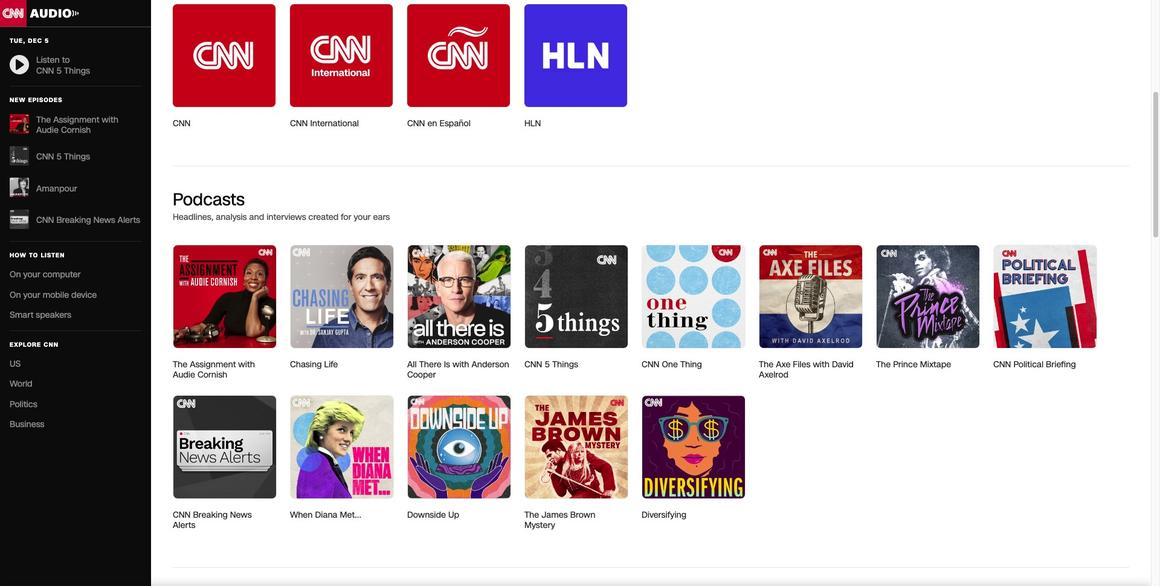Task type: locate. For each thing, give the bounding box(es) containing it.
1 vertical spatial the assignment with audie cornish link
[[173, 244, 277, 381]]

david
[[832, 359, 854, 370]]

5 up amanpour at the top left of page
[[56, 151, 62, 163]]

things
[[64, 151, 90, 163], [552, 359, 578, 370]]

1 horizontal spatial 5
[[545, 359, 550, 370]]

device
[[71, 289, 97, 301]]

1 horizontal spatial the assignment with audie cornish link
[[173, 244, 277, 381]]

0 vertical spatial things
[[64, 151, 90, 163]]

all there is with anderson cooper
[[407, 359, 509, 381]]

0 horizontal spatial things
[[64, 151, 90, 163]]

2 vertical spatial your
[[23, 289, 40, 301]]

0 vertical spatial assignment
[[53, 114, 99, 126]]

the for the axe files with david axelrod link
[[759, 359, 774, 370]]

your for mobile
[[23, 289, 40, 301]]

cornish
[[61, 125, 91, 136], [198, 369, 227, 381]]

cornish for cnn 5 things
[[61, 125, 91, 136]]

your right for
[[354, 211, 371, 223]]

the prince mixtape
[[876, 359, 951, 370]]

politics
[[10, 399, 37, 410]]

0 vertical spatial on
[[10, 269, 21, 280]]

1 horizontal spatial news
[[230, 509, 252, 521]]

5
[[56, 151, 62, 163], [545, 359, 550, 370]]

0 horizontal spatial 5
[[56, 151, 62, 163]]

assignment for chasing life
[[190, 359, 236, 370]]

cnn one thing link
[[642, 244, 746, 370]]

cnn
[[36, 151, 54, 163], [36, 215, 54, 226], [44, 341, 59, 349], [525, 359, 542, 370], [642, 359, 660, 370], [993, 359, 1011, 370], [173, 509, 191, 521]]

the assignment with audie cornish for chasing life
[[173, 359, 255, 381]]

the inside the axe files with david axelrod
[[759, 359, 774, 370]]

0 horizontal spatial breaking
[[56, 215, 91, 226]]

0 horizontal spatial the assignment with audie cornish link
[[10, 114, 141, 136]]

thing
[[680, 359, 702, 370]]

diversifying link
[[642, 395, 746, 521]]

with
[[102, 114, 118, 126], [238, 359, 255, 370], [453, 359, 469, 370], [813, 359, 830, 370]]

2 on from the top
[[10, 289, 21, 301]]

0 horizontal spatial alerts
[[118, 215, 140, 226]]

podcasts
[[173, 188, 245, 211]]

cnn breaking news alerts link
[[10, 209, 141, 231], [173, 395, 277, 531]]

the assignment with audie cornish link
[[10, 114, 141, 136], [173, 244, 277, 381]]

the assignment with audie cornish link for chasing life
[[173, 244, 277, 381]]

axelrod
[[759, 369, 789, 381]]

james
[[542, 509, 568, 521]]

diversifying
[[642, 509, 687, 521]]

cnn inside cnn political briefing link
[[993, 359, 1011, 370]]

cnn breaking news alerts
[[36, 215, 140, 226], [173, 509, 252, 531]]

is
[[444, 359, 450, 370]]

1 vertical spatial 5
[[545, 359, 550, 370]]

1 vertical spatial your
[[23, 269, 40, 280]]

0 vertical spatial cornish
[[61, 125, 91, 136]]

1 horizontal spatial cnn 5 things
[[525, 359, 578, 370]]

0 vertical spatial cnn breaking news alerts link
[[10, 209, 141, 231]]

new
[[10, 96, 26, 105]]

all there is with anderson cooper link
[[407, 244, 511, 381]]

amanpour
[[36, 183, 77, 194]]

your up smart speakers
[[23, 289, 40, 301]]

on
[[10, 269, 21, 280], [10, 289, 21, 301]]

cooper
[[407, 369, 436, 381]]

1 horizontal spatial cnn breaking news alerts
[[173, 509, 252, 531]]

all
[[407, 359, 417, 370]]

1 vertical spatial news
[[230, 509, 252, 521]]

the inside the james brown mystery
[[525, 509, 539, 521]]

1 vertical spatial breaking
[[193, 509, 228, 521]]

0 vertical spatial audie
[[36, 125, 59, 136]]

0 horizontal spatial the assignment with audie cornish
[[36, 114, 118, 136]]

1 horizontal spatial cnn 5 things link
[[525, 244, 628, 370]]

headlines,
[[173, 211, 214, 223]]

when diana met...
[[290, 509, 361, 521]]

the james brown mystery link
[[525, 395, 628, 531]]

the for cnn 5 things's "the assignment with audie cornish" link
[[36, 114, 51, 126]]

with inside the axe files with david axelrod
[[813, 359, 830, 370]]

alerts
[[118, 215, 140, 226], [173, 520, 195, 531]]

1 horizontal spatial the assignment with audie cornish
[[173, 359, 255, 381]]

diana
[[315, 509, 338, 521]]

1 horizontal spatial things
[[552, 359, 578, 370]]

cnn 5 things
[[36, 151, 90, 163], [525, 359, 578, 370]]

cnn political briefing link
[[993, 244, 1097, 370]]

us link
[[10, 358, 141, 370]]

0 horizontal spatial news
[[94, 215, 115, 226]]

1 vertical spatial cnn 5 things link
[[525, 244, 628, 370]]

your down to at the left of the page
[[23, 269, 40, 280]]

5 for the topmost cnn 5 things link
[[56, 151, 62, 163]]

the assignment with audie cornish
[[36, 114, 118, 136], [173, 359, 255, 381]]

1 vertical spatial cnn breaking news alerts
[[173, 509, 252, 531]]

one
[[662, 359, 678, 370]]

1 vertical spatial cornish
[[198, 369, 227, 381]]

1 vertical spatial cnn 5 things
[[525, 359, 578, 370]]

the assignment with audie cornish link for cnn 5 things
[[10, 114, 141, 136]]

assignment
[[53, 114, 99, 126], [190, 359, 236, 370]]

cnn 5 things for the bottommost cnn 5 things link
[[525, 359, 578, 370]]

1 vertical spatial the assignment with audie cornish
[[173, 359, 255, 381]]

0 vertical spatial alerts
[[118, 215, 140, 226]]

business
[[10, 419, 44, 430]]

assignment for cnn 5 things
[[53, 114, 99, 126]]

1 vertical spatial audie
[[173, 369, 195, 381]]

0 horizontal spatial cnn 5 things link
[[10, 146, 141, 168]]

1 vertical spatial cnn breaking news alerts link
[[173, 395, 277, 531]]

the prince mixtape link
[[876, 244, 980, 370]]

1 vertical spatial on
[[10, 289, 21, 301]]

prince image
[[876, 244, 980, 348]]

cornish for chasing life
[[198, 369, 227, 381]]

0 vertical spatial the assignment with audie cornish link
[[10, 114, 141, 136]]

the
[[36, 114, 51, 126], [173, 359, 187, 370], [759, 359, 774, 370], [876, 359, 891, 370], [525, 509, 539, 521]]

audie
[[36, 125, 59, 136], [173, 369, 195, 381]]

the for the prince mixtape link
[[876, 359, 891, 370]]

1 horizontal spatial cornish
[[198, 369, 227, 381]]

1 horizontal spatial cnn breaking news alerts link
[[173, 395, 277, 531]]

0 vertical spatial 5
[[56, 151, 62, 163]]

on down how
[[10, 269, 21, 280]]

smart
[[10, 309, 33, 321]]

cnn 5 things link
[[10, 146, 141, 168], [525, 244, 628, 370]]

computer
[[43, 269, 81, 280]]

1 horizontal spatial assignment
[[190, 359, 236, 370]]

downside
[[407, 509, 446, 521]]

1 horizontal spatial breaking
[[193, 509, 228, 521]]

1 horizontal spatial alerts
[[173, 520, 195, 531]]

news
[[94, 215, 115, 226], [230, 509, 252, 521]]

0 horizontal spatial cnn 5 things
[[36, 151, 90, 163]]

mobile
[[43, 289, 69, 301]]

0 vertical spatial your
[[354, 211, 371, 223]]

0 horizontal spatial audie
[[36, 125, 59, 136]]

1 on from the top
[[10, 269, 21, 280]]

0 vertical spatial the assignment with audie cornish
[[36, 114, 118, 136]]

0 vertical spatial cnn breaking news alerts
[[36, 215, 140, 226]]

breaking
[[56, 215, 91, 226], [193, 509, 228, 521]]

0 horizontal spatial cornish
[[61, 125, 91, 136]]

on up smart
[[10, 289, 21, 301]]

chasing
[[290, 359, 322, 370]]

speakers
[[36, 309, 71, 321]]

cnn inside "cnn one thing" link
[[642, 359, 660, 370]]

1 vertical spatial assignment
[[190, 359, 236, 370]]

podcasts headlines, analysis and interviews created for your ears
[[173, 188, 390, 223]]

mystery
[[525, 520, 555, 531]]

episodes
[[28, 96, 63, 105]]

your
[[354, 211, 371, 223], [23, 269, 40, 280], [23, 289, 40, 301]]

5 right the anderson
[[545, 359, 550, 370]]

up
[[448, 509, 459, 521]]

1 vertical spatial alerts
[[173, 520, 195, 531]]

briefing
[[1046, 359, 1076, 370]]

0 horizontal spatial cnn breaking news alerts
[[36, 215, 140, 226]]

1 vertical spatial things
[[552, 359, 578, 370]]

0 vertical spatial cnn 5 things
[[36, 151, 90, 163]]

1 horizontal spatial audie
[[173, 369, 195, 381]]

to
[[29, 251, 38, 260]]

0 horizontal spatial assignment
[[53, 114, 99, 126]]

0 horizontal spatial cnn breaking news alerts link
[[10, 209, 141, 231]]



Task type: vqa. For each thing, say whether or not it's contained in the screenshot.
third sig video icon from the top
no



Task type: describe. For each thing, give the bounding box(es) containing it.
files
[[793, 359, 811, 370]]

chasing life
[[290, 359, 338, 370]]

the for the james brown mystery link
[[525, 509, 539, 521]]

cnn political briefing
[[993, 359, 1076, 370]]

things for the topmost cnn 5 things link
[[64, 151, 90, 163]]

listen
[[41, 251, 65, 260]]

5 for the bottommost cnn 5 things link
[[545, 359, 550, 370]]

explore
[[10, 341, 41, 349]]

created
[[309, 211, 339, 223]]

and
[[249, 211, 264, 223]]

life
[[324, 359, 338, 370]]

when diana met... link
[[290, 395, 394, 521]]

how
[[10, 251, 26, 260]]

mixtape
[[920, 359, 951, 370]]

your inside podcasts headlines, analysis and interviews created for your ears
[[354, 211, 371, 223]]

0 vertical spatial news
[[94, 215, 115, 226]]

there
[[419, 359, 442, 370]]

analysis
[[216, 211, 247, 223]]

downside up link
[[407, 395, 511, 521]]

prince
[[893, 359, 918, 370]]

on your computer link
[[10, 269, 141, 280]]

the axe files with david axelrod
[[759, 359, 854, 381]]

smart speakers
[[10, 309, 71, 321]]

dr. sanjay gupta image
[[290, 244, 394, 348]]

politics link
[[10, 399, 141, 410]]

on your computer
[[10, 269, 81, 280]]

cnn 5 things for the topmost cnn 5 things link
[[36, 151, 90, 163]]

smart speakers link
[[10, 309, 141, 321]]

on for on your mobile device
[[10, 289, 21, 301]]

things for the bottommost cnn 5 things link
[[552, 359, 578, 370]]

downside up
[[407, 509, 459, 521]]

for
[[341, 211, 351, 223]]

on your mobile device link
[[10, 289, 141, 301]]

your for computer
[[23, 269, 40, 280]]

met...
[[340, 509, 361, 521]]

anderson
[[472, 359, 509, 370]]

cnn breaking news alerts for the rightmost cnn breaking news alerts link
[[173, 509, 252, 531]]

audie for chasing
[[173, 369, 195, 381]]

the assignment with audie cornish for cnn 5 things
[[36, 114, 118, 136]]

axe
[[776, 359, 791, 370]]

business link
[[10, 419, 141, 430]]

chasing life link
[[290, 244, 394, 370]]

political
[[1014, 359, 1044, 370]]

on for on your computer
[[10, 269, 21, 280]]

audie for cnn
[[36, 125, 59, 136]]

world
[[10, 378, 32, 390]]

amanpour link
[[10, 178, 141, 200]]

ears
[[373, 211, 390, 223]]

when
[[290, 509, 313, 521]]

0 vertical spatial breaking
[[56, 215, 91, 226]]

with inside all there is with anderson cooper
[[453, 359, 469, 370]]

cnn one thing
[[642, 359, 702, 370]]

the james brown mystery
[[525, 509, 595, 531]]

explore cnn
[[10, 341, 59, 349]]

the axe files with david axelrod link
[[759, 244, 863, 381]]

a woman of color wears sunglasses with dollar signs on the lenses image
[[642, 395, 746, 499]]

cnn breaking news alerts for the top cnn breaking news alerts link
[[36, 215, 140, 226]]

interviews
[[267, 211, 306, 223]]

world link
[[10, 378, 141, 390]]

0 vertical spatial cnn 5 things link
[[10, 146, 141, 168]]

new episodes
[[10, 96, 63, 105]]

brown
[[570, 509, 595, 521]]

on your mobile device
[[10, 289, 97, 301]]

the for chasing life "the assignment with audie cornish" link
[[173, 359, 187, 370]]

diana, princess of wales image
[[290, 395, 394, 499]]

us
[[10, 358, 21, 370]]

how to listen
[[10, 251, 65, 260]]



